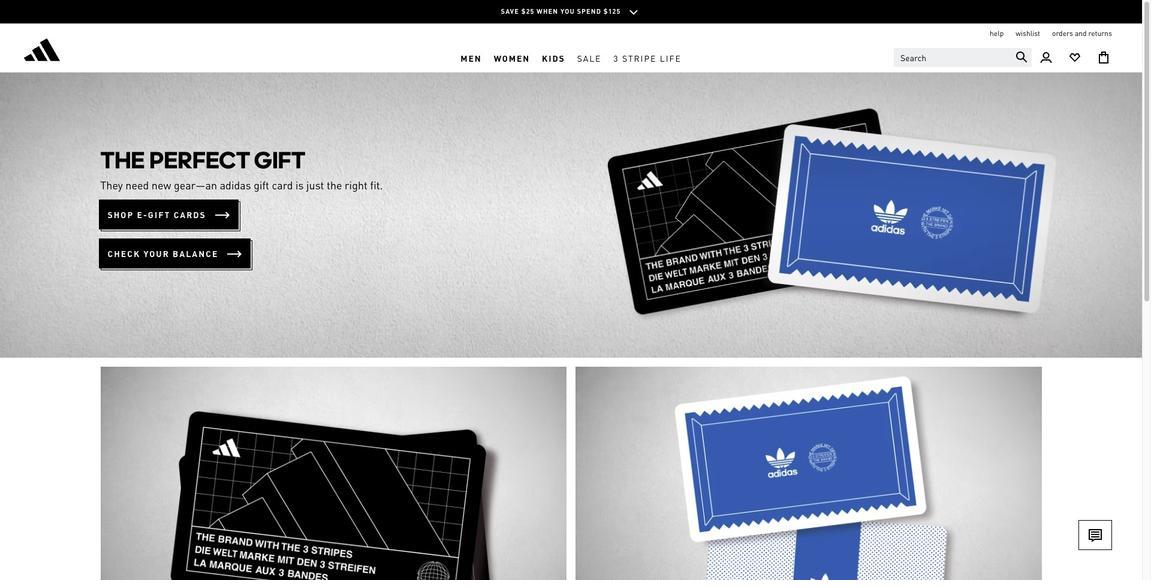 Task type: vqa. For each thing, say whether or not it's contained in the screenshot.
right
yes



Task type: locate. For each thing, give the bounding box(es) containing it.
gift down 'new'
[[148, 209, 171, 220]]

check
[[108, 248, 140, 259]]

$125
[[604, 7, 621, 16]]

help
[[990, 29, 1004, 38]]

the perfect gift they need new gear—an adidas gift card is just the right fit.
[[100, 146, 383, 192]]

they
[[100, 178, 123, 192]]

gift inside "the perfect gift they need new gear—an adidas gift card is just the right fit."
[[254, 146, 306, 174]]

gift
[[254, 146, 306, 174], [148, 209, 171, 220]]

1 vertical spatial gift
[[148, 209, 171, 220]]

0 horizontal spatial content card with link image
[[100, 367, 567, 581]]

content card with link image
[[100, 367, 567, 581], [576, 367, 1042, 581]]

new
[[152, 178, 171, 192]]

perfect
[[150, 146, 250, 174]]

gift for e-
[[148, 209, 171, 220]]

men
[[461, 52, 482, 63]]

0 vertical spatial gift
[[254, 146, 306, 174]]

kids
[[542, 52, 565, 63]]

you
[[561, 7, 575, 16]]

gift
[[254, 178, 269, 192]]

is
[[296, 178, 304, 192]]

orders and returns link
[[1053, 29, 1113, 38]]

Search field
[[894, 48, 1032, 67]]

gift up card
[[254, 146, 306, 174]]

check your balance
[[108, 248, 219, 259]]

balance
[[173, 248, 219, 259]]

2 content card with link image from the left
[[576, 367, 1042, 581]]

3
[[614, 52, 619, 63]]

cards
[[174, 209, 206, 220]]

stripe
[[623, 52, 657, 63]]

when
[[537, 7, 559, 16]]

1 horizontal spatial gift
[[254, 146, 306, 174]]

1 horizontal spatial content card with link image
[[576, 367, 1042, 581]]

gift for perfect
[[254, 146, 306, 174]]

shop
[[108, 209, 134, 220]]

0 horizontal spatial gift
[[148, 209, 171, 220]]

save
[[501, 7, 519, 16]]

right
[[345, 178, 368, 192]]

men link
[[455, 44, 488, 72]]

check your balance link
[[99, 239, 251, 269]]

card
[[272, 178, 293, 192]]

the
[[100, 146, 145, 174]]



Task type: describe. For each thing, give the bounding box(es) containing it.
spend
[[577, 7, 602, 16]]

shop e-gift cards
[[108, 209, 206, 220]]

the
[[327, 178, 342, 192]]

e-
[[137, 209, 148, 220]]

just
[[307, 178, 324, 192]]

women link
[[488, 44, 536, 72]]

orders and returns
[[1053, 29, 1113, 38]]

main navigation element
[[273, 44, 869, 72]]

kids link
[[536, 44, 571, 72]]

orders
[[1053, 29, 1074, 38]]

sale
[[577, 52, 602, 63]]

adidas
[[220, 178, 251, 192]]

gear—an
[[174, 178, 217, 192]]

women
[[494, 52, 530, 63]]

sale link
[[571, 44, 608, 72]]

help link
[[990, 29, 1004, 38]]

need
[[126, 178, 149, 192]]

your
[[144, 248, 170, 259]]

1 content card with link image from the left
[[100, 367, 567, 581]]

wishlist link
[[1016, 29, 1041, 38]]

life
[[660, 52, 682, 63]]

shop e-gift cards link
[[99, 200, 239, 230]]

wishlist
[[1016, 29, 1041, 38]]

3 stripe life link
[[608, 44, 688, 72]]

and
[[1075, 29, 1087, 38]]

returns
[[1089, 29, 1113, 38]]

save $25 when you spend $125
[[501, 7, 621, 16]]

fit.
[[370, 178, 383, 192]]

$25
[[522, 7, 535, 16]]

3 stripe life
[[614, 52, 682, 63]]



